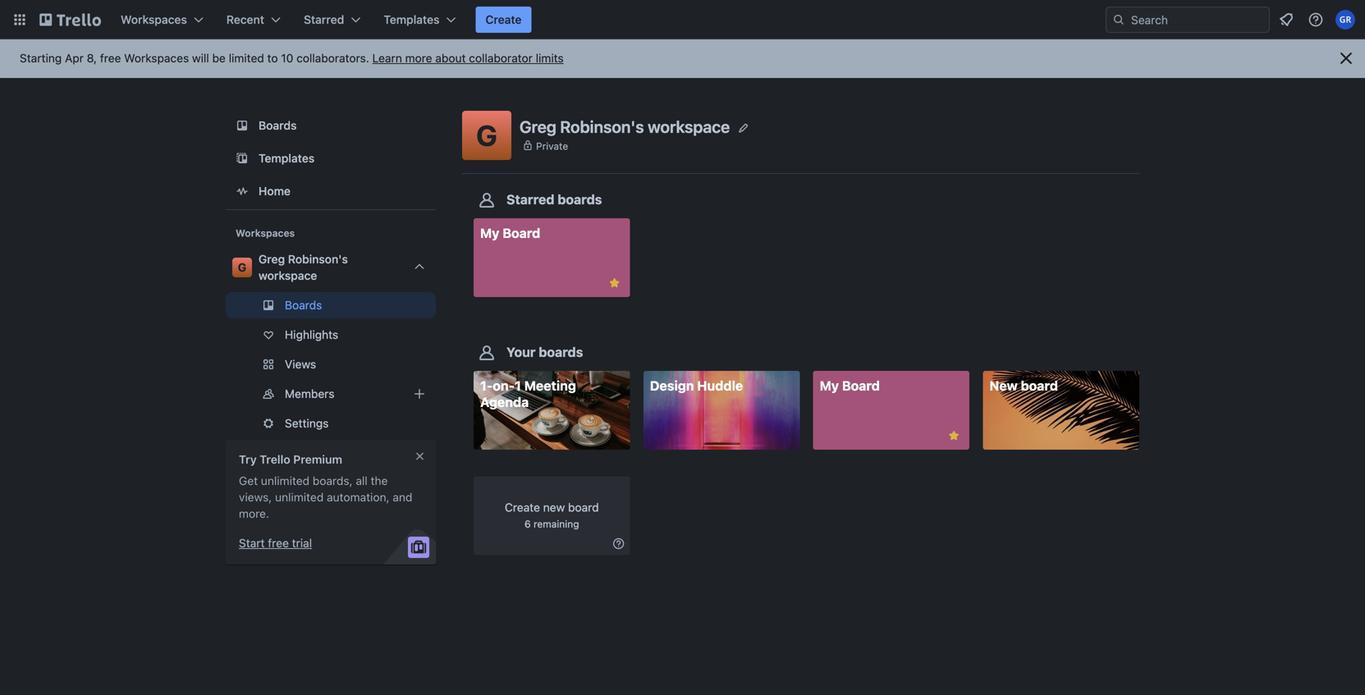 Task type: vqa. For each thing, say whether or not it's contained in the screenshot.
leftmost Noah Lott (noahlott1) icon
no



Task type: describe. For each thing, give the bounding box(es) containing it.
settings
[[285, 417, 329, 430]]

your boards
[[506, 345, 583, 360]]

1 horizontal spatial click to unstar this board. it will be removed from your starred list. image
[[947, 429, 961, 443]]

members link
[[226, 381, 436, 407]]

collaborator
[[469, 51, 533, 65]]

templates inside popup button
[[384, 13, 440, 26]]

back to home image
[[39, 7, 101, 33]]

huddle
[[697, 378, 743, 394]]

my board for the left the my board link
[[480, 225, 540, 241]]

0 vertical spatial workspace
[[648, 117, 730, 136]]

10
[[281, 51, 293, 65]]

1 vertical spatial workspaces
[[124, 51, 189, 65]]

robinson's inside greg robinson's workspace
[[288, 252, 348, 266]]

trial
[[292, 536, 312, 550]]

highlights
[[285, 328, 338, 341]]

1
[[515, 378, 521, 394]]

create button
[[476, 7, 531, 33]]

1 vertical spatial my board link
[[813, 371, 970, 450]]

members
[[285, 387, 334, 401]]

try trello premium get unlimited boards, all the views, unlimited automation, and more.
[[239, 453, 412, 520]]

workspaces inside "popup button"
[[121, 13, 187, 26]]

templates link
[[226, 144, 436, 173]]

start
[[239, 536, 265, 550]]

board image
[[232, 116, 252, 135]]

search image
[[1112, 13, 1125, 26]]

about
[[435, 51, 466, 65]]

workspace inside greg robinson's workspace
[[259, 269, 317, 282]]

the
[[371, 474, 388, 488]]

boards for 1st boards link from the bottom
[[285, 298, 322, 312]]

boards for starred boards
[[558, 192, 602, 207]]

0 horizontal spatial free
[[100, 51, 121, 65]]

free inside start free trial 'button'
[[268, 536, 289, 550]]

create new board 6 remaining
[[505, 501, 599, 530]]

collaborators.
[[296, 51, 369, 65]]

0 vertical spatial board
[[1021, 378, 1058, 394]]

templates button
[[374, 7, 466, 33]]

my for the bottom the my board link
[[820, 378, 839, 394]]

will
[[192, 51, 209, 65]]

home link
[[226, 176, 436, 206]]

more.
[[239, 507, 269, 520]]

views
[[285, 357, 316, 371]]

to
[[267, 51, 278, 65]]

private
[[536, 140, 568, 152]]

1-
[[480, 378, 493, 394]]

starred boards
[[506, 192, 602, 207]]

new board link
[[983, 371, 1139, 450]]

new
[[989, 378, 1018, 394]]

design huddle
[[650, 378, 743, 394]]

template board image
[[232, 149, 252, 168]]

2 boards link from the top
[[226, 292, 436, 318]]

workspaces button
[[111, 7, 213, 33]]

open information menu image
[[1308, 11, 1324, 28]]

0 horizontal spatial templates
[[259, 151, 315, 165]]

starting apr 8, free workspaces will be limited to 10 collaborators. learn more about collaborator limits
[[20, 51, 564, 65]]

all
[[356, 474, 368, 488]]

settings link
[[226, 410, 436, 437]]

learn
[[372, 51, 402, 65]]

0 vertical spatial robinson's
[[560, 117, 644, 136]]

my board for the bottom the my board link
[[820, 378, 880, 394]]

agenda
[[480, 395, 529, 410]]

1-on-1 meeting agenda link
[[474, 371, 630, 450]]

views link
[[226, 351, 436, 378]]

create for create new board 6 remaining
[[505, 501, 540, 514]]

boards,
[[313, 474, 353, 488]]

start free trial button
[[239, 535, 312, 552]]

more
[[405, 51, 432, 65]]



Task type: locate. For each thing, give the bounding box(es) containing it.
board
[[1021, 378, 1058, 394], [568, 501, 599, 514]]

1 vertical spatial templates
[[259, 151, 315, 165]]

starting
[[20, 51, 62, 65]]

unlimited down boards,
[[275, 490, 324, 504]]

recent
[[226, 13, 264, 26]]

my for the left the my board link
[[480, 225, 499, 241]]

0 vertical spatial my board link
[[474, 218, 630, 297]]

1 vertical spatial g
[[238, 261, 246, 274]]

boards up meeting
[[539, 345, 583, 360]]

board for the left the my board link
[[503, 225, 540, 241]]

1 vertical spatial board
[[568, 501, 599, 514]]

0 notifications image
[[1276, 10, 1296, 30]]

1 vertical spatial starred
[[506, 192, 554, 207]]

my board
[[480, 225, 540, 241], [820, 378, 880, 394]]

starred for starred boards
[[506, 192, 554, 207]]

try
[[239, 453, 257, 466]]

views,
[[239, 490, 272, 504]]

greg robinson's workspace up highlights
[[259, 252, 348, 282]]

boards for first boards link from the top
[[259, 119, 297, 132]]

0 horizontal spatial my
[[480, 225, 499, 241]]

starred
[[304, 13, 344, 26], [506, 192, 554, 207]]

0 vertical spatial greg
[[520, 117, 556, 136]]

0 vertical spatial create
[[485, 13, 522, 26]]

your
[[506, 345, 536, 360]]

create up collaborator
[[485, 13, 522, 26]]

0 vertical spatial boards link
[[226, 111, 436, 140]]

apr
[[65, 51, 84, 65]]

1 horizontal spatial greg robinson's workspace
[[520, 117, 730, 136]]

0 vertical spatial free
[[100, 51, 121, 65]]

highlights link
[[226, 322, 436, 348]]

free right 8,
[[100, 51, 121, 65]]

0 horizontal spatial my board link
[[474, 218, 630, 297]]

boards link
[[226, 111, 436, 140], [226, 292, 436, 318]]

on-
[[493, 378, 515, 394]]

greg robinson's workspace
[[520, 117, 730, 136], [259, 252, 348, 282]]

starred button
[[294, 7, 370, 33]]

0 horizontal spatial board
[[568, 501, 599, 514]]

create inside create new board 6 remaining
[[505, 501, 540, 514]]

learn more about collaborator limits link
[[372, 51, 564, 65]]

0 horizontal spatial greg
[[259, 252, 285, 266]]

and
[[393, 490, 412, 504]]

0 horizontal spatial g
[[238, 261, 246, 274]]

0 vertical spatial g
[[476, 118, 497, 152]]

0 horizontal spatial robinson's
[[288, 252, 348, 266]]

0 horizontal spatial click to unstar this board. it will be removed from your starred list. image
[[607, 276, 622, 291]]

0 vertical spatial unlimited
[[261, 474, 310, 488]]

1-on-1 meeting agenda
[[480, 378, 576, 410]]

1 horizontal spatial templates
[[384, 13, 440, 26]]

0 horizontal spatial greg robinson's workspace
[[259, 252, 348, 282]]

sm image
[[610, 536, 627, 552]]

greg down the home
[[259, 252, 285, 266]]

1 horizontal spatial board
[[842, 378, 880, 394]]

primary element
[[0, 0, 1365, 39]]

0 vertical spatial click to unstar this board. it will be removed from your starred list. image
[[607, 276, 622, 291]]

trello
[[260, 453, 290, 466]]

2 vertical spatial workspaces
[[236, 227, 295, 239]]

start free trial
[[239, 536, 312, 550]]

0 vertical spatial my board
[[480, 225, 540, 241]]

0 vertical spatial templates
[[384, 13, 440, 26]]

boards for your boards
[[539, 345, 583, 360]]

free left trial
[[268, 536, 289, 550]]

greg up private
[[520, 117, 556, 136]]

0 vertical spatial greg robinson's workspace
[[520, 117, 730, 136]]

create for create
[[485, 13, 522, 26]]

robinson's up private
[[560, 117, 644, 136]]

premium
[[293, 453, 342, 466]]

meeting
[[524, 378, 576, 394]]

1 vertical spatial greg robinson's workspace
[[259, 252, 348, 282]]

starred inside popup button
[[304, 13, 344, 26]]

create inside button
[[485, 13, 522, 26]]

1 horizontal spatial my
[[820, 378, 839, 394]]

1 horizontal spatial greg
[[520, 117, 556, 136]]

1 vertical spatial create
[[505, 501, 540, 514]]

Search field
[[1125, 7, 1269, 32]]

board
[[503, 225, 540, 241], [842, 378, 880, 394]]

g down home image
[[238, 261, 246, 274]]

0 vertical spatial starred
[[304, 13, 344, 26]]

1 vertical spatial board
[[842, 378, 880, 394]]

unlimited down trello
[[261, 474, 310, 488]]

0 vertical spatial workspaces
[[121, 13, 187, 26]]

unlimited
[[261, 474, 310, 488], [275, 490, 324, 504]]

0 vertical spatial my
[[480, 225, 499, 241]]

1 vertical spatial free
[[268, 536, 289, 550]]

boards
[[558, 192, 602, 207], [539, 345, 583, 360]]

be
[[212, 51, 226, 65]]

starred down private
[[506, 192, 554, 207]]

new board
[[989, 378, 1058, 394]]

1 vertical spatial click to unstar this board. it will be removed from your starred list. image
[[947, 429, 961, 443]]

free
[[100, 51, 121, 65], [268, 536, 289, 550]]

1 vertical spatial boards
[[539, 345, 583, 360]]

workspaces
[[121, 13, 187, 26], [124, 51, 189, 65], [236, 227, 295, 239]]

templates
[[384, 13, 440, 26], [259, 151, 315, 165]]

0 horizontal spatial workspace
[[259, 269, 317, 282]]

g left private
[[476, 118, 497, 152]]

robinson's
[[560, 117, 644, 136], [288, 252, 348, 266]]

1 horizontal spatial workspace
[[648, 117, 730, 136]]

boards down private
[[558, 192, 602, 207]]

1 vertical spatial unlimited
[[275, 490, 324, 504]]

create
[[485, 13, 522, 26], [505, 501, 540, 514]]

g button
[[462, 111, 511, 160]]

workspace
[[648, 117, 730, 136], [259, 269, 317, 282]]

home image
[[232, 181, 252, 201]]

1 boards link from the top
[[226, 111, 436, 140]]

get
[[239, 474, 258, 488]]

1 horizontal spatial free
[[268, 536, 289, 550]]

0 vertical spatial boards
[[558, 192, 602, 207]]

limited
[[229, 51, 264, 65]]

greg robinson's workspace up private
[[520, 117, 730, 136]]

1 horizontal spatial my board link
[[813, 371, 970, 450]]

1 vertical spatial workspace
[[259, 269, 317, 282]]

boards link up templates link
[[226, 111, 436, 140]]

add image
[[410, 384, 429, 404]]

1 vertical spatial my
[[820, 378, 839, 394]]

1 vertical spatial greg
[[259, 252, 285, 266]]

boards
[[259, 119, 297, 132], [285, 298, 322, 312]]

home
[[259, 184, 291, 198]]

remaining
[[534, 518, 579, 530]]

boards link up highlights link
[[226, 292, 436, 318]]

1 horizontal spatial starred
[[506, 192, 554, 207]]

0 horizontal spatial my board
[[480, 225, 540, 241]]

8,
[[87, 51, 97, 65]]

recent button
[[217, 7, 291, 33]]

g inside button
[[476, 118, 497, 152]]

starred for starred
[[304, 13, 344, 26]]

greg
[[520, 117, 556, 136], [259, 252, 285, 266]]

design
[[650, 378, 694, 394]]

6
[[525, 518, 531, 530]]

1 vertical spatial boards link
[[226, 292, 436, 318]]

1 horizontal spatial robinson's
[[560, 117, 644, 136]]

create up 6
[[505, 501, 540, 514]]

robinson's down home link
[[288, 252, 348, 266]]

1 horizontal spatial g
[[476, 118, 497, 152]]

board for the bottom the my board link
[[842, 378, 880, 394]]

1 horizontal spatial board
[[1021, 378, 1058, 394]]

automation,
[[327, 490, 390, 504]]

templates up more
[[384, 13, 440, 26]]

my
[[480, 225, 499, 241], [820, 378, 839, 394]]

new
[[543, 501, 565, 514]]

limits
[[536, 51, 564, 65]]

boards right board icon
[[259, 119, 297, 132]]

starred up collaborators. at the top left of the page
[[304, 13, 344, 26]]

0 horizontal spatial starred
[[304, 13, 344, 26]]

1 vertical spatial robinson's
[[288, 252, 348, 266]]

0 vertical spatial boards
[[259, 119, 297, 132]]

1 vertical spatial boards
[[285, 298, 322, 312]]

greg robinson (gregrobinson96) image
[[1336, 10, 1355, 30]]

1 horizontal spatial my board
[[820, 378, 880, 394]]

0 vertical spatial board
[[503, 225, 540, 241]]

0 horizontal spatial board
[[503, 225, 540, 241]]

click to unstar this board. it will be removed from your starred list. image
[[607, 276, 622, 291], [947, 429, 961, 443]]

design huddle link
[[643, 371, 800, 450]]

boards up highlights
[[285, 298, 322, 312]]

board inside create new board 6 remaining
[[568, 501, 599, 514]]

my board link
[[474, 218, 630, 297], [813, 371, 970, 450]]

1 vertical spatial my board
[[820, 378, 880, 394]]

g
[[476, 118, 497, 152], [238, 261, 246, 274]]

templates up the home
[[259, 151, 315, 165]]



